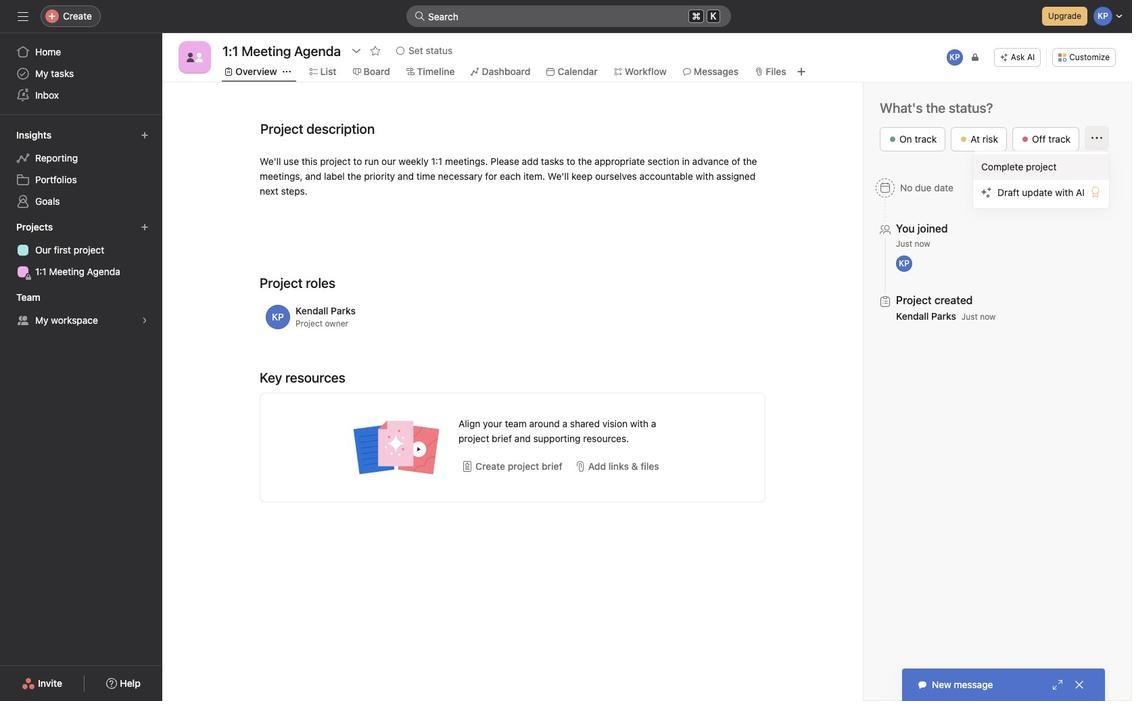 Task type: describe. For each thing, give the bounding box(es) containing it.
set status button
[[390, 41, 459, 60]]

brief inside align your team around a shared vision with a project brief and supporting resources.
[[492, 433, 512, 445]]

links
[[609, 461, 629, 472]]

calendar
[[558, 66, 598, 77]]

2 a from the left
[[651, 418, 657, 430]]

create button
[[41, 5, 101, 27]]

due
[[916, 182, 932, 194]]

portfolios link
[[8, 169, 154, 191]]

overview link
[[225, 64, 277, 79]]

just inside project created kendall parks just now
[[962, 312, 978, 322]]

of
[[732, 156, 741, 167]]

priority
[[364, 171, 395, 182]]

1:1 inside we'll use this project to run our weekly 1:1 meetings. please add tasks to the appropriate section in advance of the meetings, and label the priority and time necessary for each item. we'll keep ourselves accountable with assigned next steps.
[[431, 156, 443, 167]]

ask
[[1011, 52, 1025, 62]]

create project brief button
[[459, 455, 566, 479]]

accountable
[[640, 171, 693, 182]]

upgrade button
[[1043, 7, 1088, 26]]

meetings.
[[445, 156, 488, 167]]

kendall parks link
[[897, 311, 957, 322]]

portfolios
[[35, 174, 77, 185]]

with inside we'll use this project to run our weekly 1:1 meetings. please add tasks to the appropriate section in advance of the meetings, and label the priority and time necessary for each item. we'll keep ourselves accountable with assigned next steps.
[[696, 171, 714, 182]]

goals
[[35, 196, 60, 207]]

complete project
[[982, 161, 1057, 173]]

appropriate
[[595, 156, 645, 167]]

meetings,
[[260, 171, 303, 182]]

shared
[[570, 418, 600, 430]]

just inside you joined just now
[[897, 239, 913, 249]]

parks
[[932, 311, 957, 322]]

project inside create project brief button
[[508, 461, 540, 472]]

workspace
[[51, 315, 98, 326]]

kp inside "button"
[[950, 52, 961, 62]]

brief inside button
[[542, 461, 563, 472]]

messages link
[[683, 64, 739, 79]]

align your team around a shared vision with a project brief and supporting resources.
[[459, 418, 657, 445]]

files
[[766, 66, 787, 77]]

my tasks
[[35, 68, 74, 79]]

Search tasks, projects, and more text field
[[407, 5, 731, 27]]

date
[[935, 182, 954, 194]]

set
[[409, 45, 423, 56]]

kendall
[[897, 311, 929, 322]]

key resources
[[260, 370, 346, 386]]

now inside you joined just now
[[915, 239, 931, 249]]

help button
[[98, 672, 149, 696]]

complete
[[982, 161, 1024, 173]]

hide sidebar image
[[18, 11, 28, 22]]

project created kendall parks just now
[[897, 295, 996, 322]]

in
[[682, 156, 690, 167]]

⌘
[[692, 10, 701, 22]]

messages
[[694, 66, 739, 77]]

timeline
[[417, 66, 455, 77]]

project roles
[[260, 275, 336, 291]]

label
[[324, 171, 345, 182]]

ai inside dropdown button
[[1028, 52, 1035, 62]]

on
[[900, 134, 913, 145]]

your
[[483, 418, 503, 430]]

vision
[[603, 418, 628, 430]]

&
[[632, 461, 638, 472]]

project inside "complete project" menu item
[[1026, 161, 1057, 173]]

new message
[[932, 679, 994, 691]]

overview
[[235, 66, 277, 77]]

first
[[54, 244, 71, 256]]

our first project
[[35, 244, 104, 256]]

0 horizontal spatial kp
[[899, 259, 910, 269]]

at risk button
[[952, 127, 1008, 152]]

expand new message image
[[1053, 680, 1064, 691]]

projects element
[[0, 215, 162, 286]]

my tasks link
[[8, 63, 154, 85]]

create project brief
[[476, 461, 563, 472]]

team
[[16, 292, 40, 303]]

around
[[529, 418, 560, 430]]

update
[[1023, 187, 1053, 198]]

track for on track
[[915, 134, 937, 145]]

tasks inside global element
[[51, 68, 74, 79]]

project created
[[897, 295, 973, 307]]

1 vertical spatial we'll
[[548, 171, 569, 182]]

create for create project brief
[[476, 461, 505, 472]]

team button
[[14, 288, 52, 307]]

this
[[302, 156, 318, 167]]

team
[[505, 418, 527, 430]]

Project description title text field
[[252, 115, 378, 143]]

global element
[[0, 33, 162, 114]]

on track
[[900, 134, 937, 145]]

next
[[260, 185, 279, 197]]

time
[[417, 171, 436, 182]]

board
[[364, 66, 390, 77]]

1 vertical spatial with
[[1056, 187, 1074, 198]]

invite
[[38, 678, 62, 689]]

what's
[[880, 100, 923, 116]]

prominent image
[[415, 11, 426, 22]]

what's the status?
[[880, 100, 994, 116]]

list link
[[310, 64, 337, 79]]

use
[[284, 156, 299, 167]]

calendar link
[[547, 64, 598, 79]]

agenda
[[87, 266, 120, 277]]



Task type: vqa. For each thing, say whether or not it's contained in the screenshot.
Oct
no



Task type: locate. For each thing, give the bounding box(es) containing it.
0 vertical spatial 1:1
[[431, 156, 443, 167]]

joined
[[918, 223, 948, 235]]

projects
[[16, 221, 53, 233]]

kp up the 'the status?'
[[950, 52, 961, 62]]

we'll left keep
[[548, 171, 569, 182]]

kendall parks project owner
[[296, 305, 356, 329]]

project up draft update with ai
[[1026, 161, 1057, 173]]

1 horizontal spatial with
[[696, 171, 714, 182]]

dashboard link
[[471, 64, 531, 79]]

project inside align your team around a shared vision with a project brief and supporting resources.
[[459, 433, 489, 445]]

help
[[120, 678, 141, 689]]

the up keep
[[578, 156, 592, 167]]

our
[[35, 244, 51, 256]]

inbox
[[35, 89, 59, 101]]

goals link
[[8, 191, 154, 212]]

section
[[648, 156, 680, 167]]

complete project menu item
[[974, 154, 1110, 180]]

1 horizontal spatial 1:1
[[431, 156, 443, 167]]

create for create
[[63, 10, 92, 22]]

insights
[[16, 129, 52, 141]]

teams element
[[0, 286, 162, 334]]

k
[[711, 11, 717, 22]]

0 horizontal spatial just
[[897, 239, 913, 249]]

show options image
[[351, 45, 362, 56]]

each
[[500, 171, 521, 182]]

workflow link
[[614, 64, 667, 79]]

1 track from the left
[[915, 134, 937, 145]]

brief down your
[[492, 433, 512, 445]]

1 vertical spatial tasks
[[541, 156, 564, 167]]

tab actions image
[[283, 68, 291, 76]]

2 to from the left
[[567, 156, 576, 167]]

project
[[296, 319, 323, 329]]

1 horizontal spatial kp
[[950, 52, 961, 62]]

0 horizontal spatial the
[[348, 171, 362, 182]]

1 horizontal spatial track
[[1049, 134, 1071, 145]]

1 to from the left
[[353, 156, 362, 167]]

new insights image
[[141, 131, 149, 139]]

0 horizontal spatial track
[[915, 134, 937, 145]]

and inside align your team around a shared vision with a project brief and supporting resources.
[[515, 433, 531, 445]]

close image
[[1074, 680, 1085, 691]]

0 vertical spatial my
[[35, 68, 48, 79]]

assigned
[[717, 171, 756, 182]]

necessary
[[438, 171, 483, 182]]

for
[[485, 171, 497, 182]]

ai right update
[[1077, 187, 1085, 198]]

and down weekly
[[398, 171, 414, 182]]

my inside teams element
[[35, 315, 48, 326]]

tasks
[[51, 68, 74, 79], [541, 156, 564, 167]]

reporting
[[35, 152, 78, 164]]

with right update
[[1056, 187, 1074, 198]]

0 horizontal spatial we'll
[[260, 156, 281, 167]]

1:1 meeting agenda
[[35, 266, 120, 277]]

1 my from the top
[[35, 68, 48, 79]]

0 vertical spatial just
[[897, 239, 913, 249]]

and down team
[[515, 433, 531, 445]]

please
[[491, 156, 520, 167]]

the right of
[[743, 156, 757, 167]]

0 horizontal spatial with
[[631, 418, 649, 430]]

1 vertical spatial ai
[[1077, 187, 1085, 198]]

0 horizontal spatial and
[[305, 171, 322, 182]]

1 horizontal spatial the
[[578, 156, 592, 167]]

tasks inside we'll use this project to run our weekly 1:1 meetings. please add tasks to the appropriate section in advance of the meetings, and label the priority and time necessary for each item. we'll keep ourselves accountable with assigned next steps.
[[541, 156, 564, 167]]

1 horizontal spatial brief
[[542, 461, 563, 472]]

0 horizontal spatial to
[[353, 156, 362, 167]]

the right label
[[348, 171, 362, 182]]

ai
[[1028, 52, 1035, 62], [1077, 187, 1085, 198]]

item.
[[524, 171, 545, 182]]

2 track from the left
[[1049, 134, 1071, 145]]

status
[[426, 45, 453, 56]]

1 horizontal spatial a
[[651, 418, 657, 430]]

files link
[[755, 64, 787, 79]]

track for off track
[[1049, 134, 1071, 145]]

just right the parks at the top right of the page
[[962, 312, 978, 322]]

just
[[897, 239, 913, 249], [962, 312, 978, 322]]

brief down 'supporting'
[[542, 461, 563, 472]]

1 horizontal spatial ai
[[1077, 187, 1085, 198]]

2 horizontal spatial with
[[1056, 187, 1074, 198]]

create up home link
[[63, 10, 92, 22]]

create inside create project brief button
[[476, 461, 505, 472]]

ai right ask
[[1028, 52, 1035, 62]]

my for my tasks
[[35, 68, 48, 79]]

0 vertical spatial brief
[[492, 433, 512, 445]]

track right off
[[1049, 134, 1071, 145]]

0 vertical spatial tasks
[[51, 68, 74, 79]]

inbox link
[[8, 85, 154, 106]]

1 horizontal spatial just
[[962, 312, 978, 322]]

at
[[971, 134, 980, 145]]

risk
[[983, 134, 999, 145]]

project up label
[[320, 156, 351, 167]]

track
[[915, 134, 937, 145], [1049, 134, 1071, 145]]

kp down you joined just now
[[899, 259, 910, 269]]

track right on
[[915, 134, 937, 145]]

supporting
[[534, 433, 581, 445]]

a right vision
[[651, 418, 657, 430]]

a up 'supporting'
[[563, 418, 568, 430]]

home link
[[8, 41, 154, 63]]

you
[[897, 223, 915, 235]]

0 vertical spatial kp
[[950, 52, 961, 62]]

2 horizontal spatial and
[[515, 433, 531, 445]]

see details, my workspace image
[[141, 317, 149, 325]]

board link
[[353, 64, 390, 79]]

2 vertical spatial with
[[631, 418, 649, 430]]

1:1
[[431, 156, 443, 167], [35, 266, 46, 277]]

my for my workspace
[[35, 315, 48, 326]]

now inside project created kendall parks just now
[[981, 312, 996, 322]]

0 horizontal spatial brief
[[492, 433, 512, 445]]

0 horizontal spatial tasks
[[51, 68, 74, 79]]

timeline link
[[406, 64, 455, 79]]

and down this
[[305, 171, 322, 182]]

project down align
[[459, 433, 489, 445]]

ask ai
[[1011, 52, 1035, 62]]

no
[[901, 182, 913, 194]]

project inside we'll use this project to run our weekly 1:1 meetings. please add tasks to the appropriate section in advance of the meetings, and label the priority and time necessary for each item. we'll keep ourselves accountable with assigned next steps.
[[320, 156, 351, 167]]

projects button
[[14, 218, 65, 237]]

1 vertical spatial now
[[981, 312, 996, 322]]

1:1 up time
[[431, 156, 443, 167]]

my inside global element
[[35, 68, 48, 79]]

no due date button
[[870, 176, 960, 200]]

now down you joined "button"
[[915, 239, 931, 249]]

with down advance
[[696, 171, 714, 182]]

project down team
[[508, 461, 540, 472]]

project inside our first project link
[[74, 244, 104, 256]]

the
[[578, 156, 592, 167], [743, 156, 757, 167], [348, 171, 362, 182]]

our first project link
[[8, 240, 154, 261]]

my up inbox
[[35, 68, 48, 79]]

ask ai button
[[995, 48, 1042, 67]]

0 horizontal spatial ai
[[1028, 52, 1035, 62]]

1 horizontal spatial to
[[567, 156, 576, 167]]

1 a from the left
[[563, 418, 568, 430]]

our
[[382, 156, 396, 167]]

people image
[[187, 49, 203, 66]]

files
[[641, 461, 660, 472]]

0 horizontal spatial a
[[563, 418, 568, 430]]

None field
[[407, 5, 731, 27]]

insights element
[[0, 123, 162, 215]]

new project or portfolio image
[[141, 223, 149, 231]]

set status
[[409, 45, 453, 56]]

1 horizontal spatial tasks
[[541, 156, 564, 167]]

customize
[[1070, 52, 1110, 62]]

on track button
[[880, 127, 946, 152]]

steps.
[[281, 185, 308, 197]]

1:1 inside projects element
[[35, 266, 46, 277]]

0 vertical spatial now
[[915, 239, 931, 249]]

2 horizontal spatial the
[[743, 156, 757, 167]]

create inside create popup button
[[63, 10, 92, 22]]

off
[[1033, 134, 1046, 145]]

with inside align your team around a shared vision with a project brief and supporting resources.
[[631, 418, 649, 430]]

just down you
[[897, 239, 913, 249]]

0 vertical spatial create
[[63, 10, 92, 22]]

customize button
[[1053, 48, 1116, 67]]

0 horizontal spatial now
[[915, 239, 931, 249]]

owner
[[325, 319, 349, 329]]

create down your
[[476, 461, 505, 472]]

run
[[365, 156, 379, 167]]

add
[[588, 461, 606, 472]]

more actions image
[[1092, 133, 1103, 143]]

1 horizontal spatial and
[[398, 171, 414, 182]]

1 horizontal spatial we'll
[[548, 171, 569, 182]]

to up keep
[[567, 156, 576, 167]]

0 vertical spatial with
[[696, 171, 714, 182]]

to left run
[[353, 156, 362, 167]]

project up the 1:1 meeting agenda link
[[74, 244, 104, 256]]

track inside button
[[915, 134, 937, 145]]

ourselves
[[595, 171, 637, 182]]

0 vertical spatial ai
[[1028, 52, 1035, 62]]

you joined button
[[897, 222, 948, 236]]

1 vertical spatial my
[[35, 315, 48, 326]]

1 vertical spatial kp
[[899, 259, 910, 269]]

0 horizontal spatial 1:1
[[35, 266, 46, 277]]

now
[[915, 239, 931, 249], [981, 312, 996, 322]]

workflow
[[625, 66, 667, 77]]

0 horizontal spatial create
[[63, 10, 92, 22]]

add tab image
[[796, 66, 807, 77]]

1 vertical spatial brief
[[542, 461, 563, 472]]

now right the parks at the top right of the page
[[981, 312, 996, 322]]

we'll up meetings, in the left of the page
[[260, 156, 281, 167]]

my down team dropdown button on the left top of page
[[35, 315, 48, 326]]

None text field
[[219, 39, 344, 63]]

the status?
[[926, 100, 994, 116]]

tasks down home
[[51, 68, 74, 79]]

off track
[[1033, 134, 1071, 145]]

draft
[[998, 187, 1020, 198]]

1 vertical spatial create
[[476, 461, 505, 472]]

dashboard
[[482, 66, 531, 77]]

1 horizontal spatial create
[[476, 461, 505, 472]]

tasks right add
[[541, 156, 564, 167]]

resources.
[[583, 433, 629, 445]]

1:1 down our in the top of the page
[[35, 266, 46, 277]]

2 my from the top
[[35, 315, 48, 326]]

0 vertical spatial we'll
[[260, 156, 281, 167]]

1 horizontal spatial now
[[981, 312, 996, 322]]

add to starred image
[[370, 45, 381, 56]]

with right vision
[[631, 418, 649, 430]]

1 vertical spatial 1:1
[[35, 266, 46, 277]]

with
[[696, 171, 714, 182], [1056, 187, 1074, 198], [631, 418, 649, 430]]

1 vertical spatial just
[[962, 312, 978, 322]]

track inside button
[[1049, 134, 1071, 145]]



